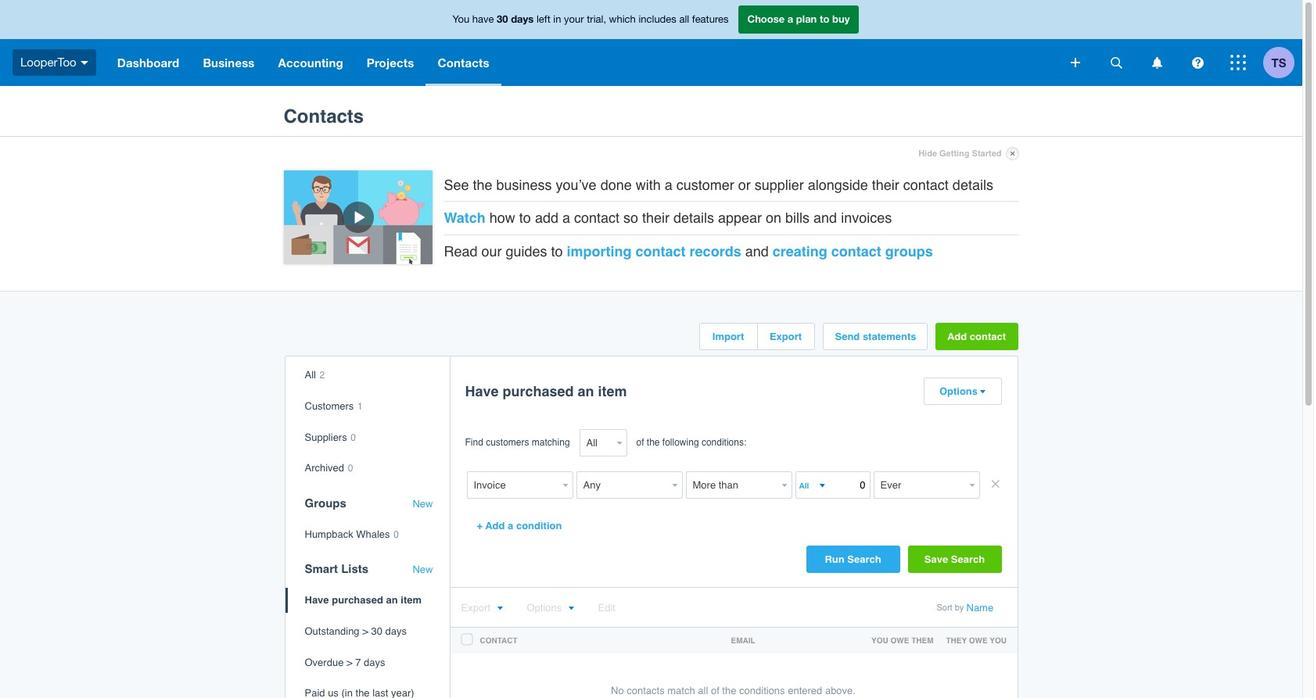 Task type: vqa. For each thing, say whether or not it's contained in the screenshot.
the bottommost to
yes



Task type: locate. For each thing, give the bounding box(es) containing it.
30
[[497, 13, 508, 25], [371, 626, 383, 638]]

have purchased an item up outstanding > 30 days
[[305, 595, 422, 607]]

0 vertical spatial new link
[[413, 498, 433, 511]]

a
[[788, 13, 794, 25], [665, 177, 673, 193], [563, 210, 571, 226], [508, 521, 514, 533]]

0 vertical spatial 0
[[351, 432, 356, 443]]

see
[[444, 177, 469, 193]]

owe right they
[[970, 637, 988, 646]]

0 horizontal spatial the
[[473, 177, 493, 193]]

0 vertical spatial to
[[820, 13, 830, 25]]

owe for they
[[970, 637, 988, 646]]

hide
[[919, 149, 938, 159]]

0 right archived
[[348, 463, 353, 474]]

0 horizontal spatial options button
[[527, 603, 575, 615]]

1 horizontal spatial >
[[363, 626, 368, 638]]

options
[[940, 386, 978, 398], [527, 603, 562, 615]]

0 right suppliers
[[351, 432, 356, 443]]

2 new link from the top
[[413, 565, 433, 577]]

1 horizontal spatial of
[[711, 686, 720, 698]]

days
[[511, 13, 534, 25], [385, 626, 407, 638], [364, 657, 385, 669]]

you owe them
[[872, 637, 934, 646]]

the left conditions
[[723, 686, 737, 698]]

export for the right export button
[[770, 331, 802, 343]]

export up contact
[[461, 603, 491, 615]]

1 horizontal spatial owe
[[970, 637, 988, 646]]

0 vertical spatial purchased
[[503, 384, 574, 400]]

contacts
[[627, 686, 665, 698]]

contacts down 'you' at the top left
[[438, 56, 490, 70]]

customers
[[486, 438, 530, 449]]

el image left edit on the left bottom of page
[[568, 607, 575, 612]]

2 you from the left
[[990, 637, 1007, 646]]

creating
[[773, 243, 828, 260]]

1 horizontal spatial options
[[940, 386, 978, 398]]

1 horizontal spatial their
[[873, 177, 900, 193]]

0 horizontal spatial >
[[347, 657, 353, 669]]

1 horizontal spatial have
[[465, 384, 499, 400]]

1 horizontal spatial and
[[814, 210, 838, 226]]

you've
[[556, 177, 597, 193]]

1 vertical spatial 30
[[371, 626, 383, 638]]

0 horizontal spatial search
[[848, 554, 882, 566]]

1 vertical spatial new link
[[413, 565, 433, 577]]

days left left
[[511, 13, 534, 25]]

see the business you've done with a customer or supplier alongside their contact details
[[444, 177, 994, 193]]

0 vertical spatial options
[[940, 386, 978, 398]]

have
[[473, 14, 494, 25]]

1 vertical spatial export
[[461, 603, 491, 615]]

0 vertical spatial export button
[[758, 324, 814, 350]]

new link for groups
[[413, 498, 433, 511]]

2 search from the left
[[952, 554, 986, 566]]

0 vertical spatial days
[[511, 13, 534, 25]]

save
[[925, 554, 949, 566]]

0 for archived
[[348, 463, 353, 474]]

export button right import button
[[758, 324, 814, 350]]

0 vertical spatial all
[[680, 14, 690, 25]]

0 vertical spatial item
[[598, 384, 627, 400]]

an up the all text field
[[578, 384, 595, 400]]

a right add
[[563, 210, 571, 226]]

importing
[[567, 243, 632, 260]]

1 owe from the left
[[891, 637, 910, 646]]

svg image
[[1192, 57, 1204, 68], [1071, 58, 1081, 67], [80, 61, 88, 65]]

days inside banner
[[511, 13, 534, 25]]

email
[[731, 637, 756, 646]]

their
[[873, 177, 900, 193], [643, 210, 670, 226]]

0 horizontal spatial their
[[643, 210, 670, 226]]

el image down add contact
[[980, 390, 986, 396]]

have up find
[[465, 384, 499, 400]]

1 vertical spatial to
[[520, 210, 531, 226]]

0 vertical spatial add
[[948, 331, 968, 343]]

0 vertical spatial and
[[814, 210, 838, 226]]

to inside banner
[[820, 13, 830, 25]]

0 inside archived 0
[[348, 463, 353, 474]]

the left following
[[647, 438, 660, 449]]

all right match
[[698, 686, 709, 698]]

plan
[[797, 13, 817, 25]]

contacts inside popup button
[[438, 56, 490, 70]]

of the following conditions:
[[637, 438, 747, 449]]

owe left them
[[891, 637, 910, 646]]

1 vertical spatial the
[[647, 438, 660, 449]]

export button up contact
[[461, 603, 503, 615]]

add right +
[[486, 521, 505, 533]]

to
[[820, 13, 830, 25], [520, 210, 531, 226], [551, 243, 563, 260]]

you
[[453, 14, 470, 25]]

loopertoo
[[20, 55, 76, 69]]

0 for suppliers
[[351, 432, 356, 443]]

0 vertical spatial their
[[873, 177, 900, 193]]

accounting button
[[267, 39, 355, 86]]

0 right whales
[[394, 530, 399, 541]]

options down add contact
[[940, 386, 978, 398]]

0 horizontal spatial options
[[527, 603, 562, 615]]

bills
[[786, 210, 810, 226]]

2 vertical spatial to
[[551, 243, 563, 260]]

to left buy
[[820, 13, 830, 25]]

2 vertical spatial days
[[364, 657, 385, 669]]

el image
[[980, 390, 986, 396], [497, 607, 503, 612], [568, 607, 575, 612]]

an up outstanding > 30 days
[[386, 595, 398, 607]]

search for save search
[[952, 554, 986, 566]]

following
[[663, 438, 699, 449]]

0 horizontal spatial you
[[872, 637, 889, 646]]

1 vertical spatial new
[[413, 565, 433, 576]]

1 new from the top
[[413, 498, 433, 510]]

1 vertical spatial have
[[305, 595, 329, 607]]

2 new from the top
[[413, 565, 433, 576]]

invoices
[[841, 210, 892, 226]]

add right statements
[[948, 331, 968, 343]]

0 vertical spatial an
[[578, 384, 595, 400]]

export
[[770, 331, 802, 343], [461, 603, 491, 615]]

0 horizontal spatial all
[[680, 14, 690, 25]]

accounting
[[278, 56, 343, 70]]

you
[[872, 637, 889, 646], [990, 637, 1007, 646]]

1 horizontal spatial all
[[698, 686, 709, 698]]

0 horizontal spatial contacts
[[284, 106, 364, 128]]

getting
[[940, 149, 970, 159]]

1 horizontal spatial contacts
[[438, 56, 490, 70]]

svg image
[[1231, 55, 1247, 70], [1111, 57, 1123, 68], [1153, 57, 1163, 68]]

0 vertical spatial >
[[363, 626, 368, 638]]

1 vertical spatial options button
[[527, 603, 575, 615]]

0 horizontal spatial export
[[461, 603, 491, 615]]

0 vertical spatial export
[[770, 331, 802, 343]]

options button down add contact
[[925, 379, 1001, 405]]

1 horizontal spatial item
[[598, 384, 627, 400]]

options button for of the following conditions:
[[925, 379, 1001, 405]]

have purchased an item up matching
[[465, 384, 627, 400]]

1 vertical spatial details
[[674, 210, 715, 226]]

hide getting started link
[[919, 145, 1019, 163]]

projects
[[367, 56, 414, 70]]

0 vertical spatial contacts
[[438, 56, 490, 70]]

30 up overdue > 7 days
[[371, 626, 383, 638]]

1 horizontal spatial el image
[[568, 607, 575, 612]]

condition
[[517, 521, 562, 533]]

details
[[953, 177, 994, 193], [674, 210, 715, 226]]

purchased up outstanding > 30 days
[[332, 595, 383, 607]]

0 vertical spatial new
[[413, 498, 433, 510]]

import
[[713, 331, 745, 343]]

options button
[[925, 379, 1001, 405], [527, 603, 575, 615]]

1 vertical spatial of
[[711, 686, 720, 698]]

0 horizontal spatial have
[[305, 595, 329, 607]]

with
[[636, 177, 661, 193]]

2 horizontal spatial to
[[820, 13, 830, 25]]

1 horizontal spatial the
[[647, 438, 660, 449]]

30 right have
[[497, 13, 508, 25]]

to right guides
[[551, 243, 563, 260]]

1 horizontal spatial search
[[952, 554, 986, 566]]

1 vertical spatial 0
[[348, 463, 353, 474]]

0 horizontal spatial details
[[674, 210, 715, 226]]

details up read our guides to importing contact records and creating contact groups
[[674, 210, 715, 226]]

1 horizontal spatial you
[[990, 637, 1007, 646]]

0 vertical spatial have purchased an item
[[465, 384, 627, 400]]

2 horizontal spatial the
[[723, 686, 737, 698]]

> right outstanding
[[363, 626, 368, 638]]

you left them
[[872, 637, 889, 646]]

0 vertical spatial 30
[[497, 13, 508, 25]]

0 inside 'humpback whales 0'
[[394, 530, 399, 541]]

all
[[680, 14, 690, 25], [698, 686, 709, 698]]

el image up contact
[[497, 607, 503, 612]]

1 horizontal spatial export
[[770, 331, 802, 343]]

on
[[766, 210, 782, 226]]

appear
[[719, 210, 762, 226]]

export button
[[758, 324, 814, 350], [461, 603, 503, 615]]

sort by name
[[937, 603, 994, 615]]

options left edit on the left bottom of page
[[527, 603, 562, 615]]

1 vertical spatial their
[[643, 210, 670, 226]]

search inside button
[[952, 554, 986, 566]]

1 search from the left
[[848, 554, 882, 566]]

name
[[967, 603, 994, 615]]

contact
[[904, 177, 949, 193], [574, 210, 620, 226], [636, 243, 686, 260], [832, 243, 882, 260], [970, 331, 1007, 343]]

svg image inside loopertoo popup button
[[80, 61, 88, 65]]

our
[[482, 243, 502, 260]]

new link for smart lists
[[413, 565, 433, 577]]

a right with
[[665, 177, 673, 193]]

1 vertical spatial all
[[698, 686, 709, 698]]

1 horizontal spatial details
[[953, 177, 994, 193]]

add contact
[[948, 331, 1007, 343]]

add
[[535, 210, 559, 226]]

purchased
[[503, 384, 574, 400], [332, 595, 383, 607]]

search inside button
[[848, 554, 882, 566]]

7
[[355, 657, 361, 669]]

30 inside banner
[[497, 13, 508, 25]]

0 horizontal spatial purchased
[[332, 595, 383, 607]]

None text field
[[467, 472, 559, 500], [686, 472, 778, 500], [796, 472, 871, 500], [467, 472, 559, 500], [686, 472, 778, 500], [796, 472, 871, 500]]

2 owe from the left
[[970, 637, 988, 646]]

1 new link from the top
[[413, 498, 433, 511]]

watch how to add a contact so their details appear on bills and invoices
[[444, 210, 892, 226]]

1 horizontal spatial svg image
[[1153, 57, 1163, 68]]

1 horizontal spatial 30
[[497, 13, 508, 25]]

0 horizontal spatial add
[[486, 521, 505, 533]]

a left plan
[[788, 13, 794, 25]]

>
[[363, 626, 368, 638], [347, 657, 353, 669]]

above.
[[826, 686, 856, 698]]

and down on
[[746, 243, 769, 260]]

None text field
[[576, 472, 669, 500], [874, 472, 966, 500], [797, 478, 818, 494], [576, 472, 669, 500], [874, 472, 966, 500], [797, 478, 818, 494]]

1 vertical spatial add
[[486, 521, 505, 533]]

details down hide getting started link
[[953, 177, 994, 193]]

1 vertical spatial purchased
[[332, 595, 383, 607]]

you down name
[[990, 637, 1007, 646]]

have down smart
[[305, 595, 329, 607]]

0 horizontal spatial svg image
[[80, 61, 88, 65]]

1 vertical spatial >
[[347, 657, 353, 669]]

0 horizontal spatial 30
[[371, 626, 383, 638]]

0 vertical spatial options button
[[925, 379, 1001, 405]]

how
[[490, 210, 516, 226]]

2 vertical spatial 0
[[394, 530, 399, 541]]

run search
[[825, 554, 882, 566]]

item up the all text field
[[598, 384, 627, 400]]

1 vertical spatial an
[[386, 595, 398, 607]]

export inside button
[[770, 331, 802, 343]]

their up invoices
[[873, 177, 900, 193]]

search right run
[[848, 554, 882, 566]]

hide getting started
[[919, 149, 1002, 159]]

archived 0
[[305, 463, 353, 474]]

1 horizontal spatial to
[[551, 243, 563, 260]]

add
[[948, 331, 968, 343], [486, 521, 505, 533]]

item up outstanding > 30 days
[[401, 595, 422, 607]]

started
[[973, 149, 1002, 159]]

their right so
[[643, 210, 670, 226]]

> left "7"
[[347, 657, 353, 669]]

all inside the you have 30 days left in your trial, which includes all features
[[680, 14, 690, 25]]

all left features
[[680, 14, 690, 25]]

purchased up matching
[[503, 384, 574, 400]]

days up overdue > 7 days
[[385, 626, 407, 638]]

options inside options button
[[940, 386, 978, 398]]

0 vertical spatial have
[[465, 384, 499, 400]]

0 vertical spatial of
[[637, 438, 645, 449]]

options for email
[[527, 603, 562, 615]]

options button left edit on the left bottom of page
[[527, 603, 575, 615]]

of
[[637, 438, 645, 449], [711, 686, 720, 698]]

watch link
[[444, 210, 486, 226]]

a left condition
[[508, 521, 514, 533]]

to left add
[[520, 210, 531, 226]]

0 inside suppliers 0
[[351, 432, 356, 443]]

0 horizontal spatial el image
[[497, 607, 503, 612]]

> for overdue
[[347, 657, 353, 669]]

of left following
[[637, 438, 645, 449]]

1 horizontal spatial have purchased an item
[[465, 384, 627, 400]]

1 vertical spatial options
[[527, 603, 562, 615]]

0 horizontal spatial and
[[746, 243, 769, 260]]

0 horizontal spatial have purchased an item
[[305, 595, 422, 607]]

and right the bills
[[814, 210, 838, 226]]

importing contact records link
[[567, 243, 742, 260]]

new for groups
[[413, 498, 433, 510]]

0 horizontal spatial to
[[520, 210, 531, 226]]

export right import button
[[770, 331, 802, 343]]

the right see
[[473, 177, 493, 193]]

ts button
[[1264, 39, 1303, 86]]

to for guides
[[551, 243, 563, 260]]

search right save
[[952, 554, 986, 566]]

contact
[[480, 637, 518, 646]]

dashboard link
[[105, 39, 191, 86]]

contacts button
[[426, 39, 501, 86]]

contacts down accounting popup button
[[284, 106, 364, 128]]

days right "7"
[[364, 657, 385, 669]]

0 horizontal spatial item
[[401, 595, 422, 607]]

of right match
[[711, 686, 720, 698]]

banner
[[0, 0, 1303, 86]]

2 horizontal spatial el image
[[980, 390, 986, 396]]



Task type: describe. For each thing, give the bounding box(es) containing it.
options for of the following conditions:
[[940, 386, 978, 398]]

options button for email
[[527, 603, 575, 615]]

creating contact groups link
[[773, 243, 934, 260]]

owe for you
[[891, 637, 910, 646]]

left
[[537, 14, 551, 25]]

all
[[305, 370, 316, 381]]

customer
[[677, 177, 735, 193]]

groups
[[305, 497, 347, 510]]

no contacts match all of the conditions entered above.
[[611, 686, 856, 698]]

overdue > 7 days
[[305, 657, 385, 669]]

done
[[601, 177, 632, 193]]

projects button
[[355, 39, 426, 86]]

1 horizontal spatial svg image
[[1071, 58, 1081, 67]]

find
[[465, 438, 484, 449]]

export for leftmost export button
[[461, 603, 491, 615]]

save search button
[[908, 547, 1002, 574]]

send
[[836, 331, 860, 343]]

guides
[[506, 243, 548, 260]]

1 horizontal spatial an
[[578, 384, 595, 400]]

import button
[[700, 324, 757, 350]]

+
[[477, 521, 483, 533]]

new for smart lists
[[413, 565, 433, 576]]

el image for email
[[568, 607, 575, 612]]

run search button
[[807, 547, 900, 574]]

30 for outstanding > 30 days
[[371, 626, 383, 638]]

loopertoo button
[[0, 39, 105, 86]]

+ add a condition button
[[465, 513, 574, 540]]

them
[[912, 637, 934, 646]]

2 horizontal spatial svg image
[[1231, 55, 1247, 70]]

suppliers
[[305, 432, 347, 443]]

groups
[[886, 243, 934, 260]]

1 horizontal spatial export button
[[758, 324, 814, 350]]

trial,
[[587, 14, 607, 25]]

the for of
[[647, 438, 660, 449]]

send statements
[[836, 331, 917, 343]]

contact inside button
[[970, 331, 1007, 343]]

add contact button
[[936, 324, 1019, 351]]

1 vertical spatial and
[[746, 243, 769, 260]]

they
[[947, 637, 967, 646]]

your
[[564, 14, 584, 25]]

statements
[[863, 331, 917, 343]]

days for you have 30 days left in your trial, which includes all features
[[511, 13, 534, 25]]

read our guides to importing contact records and creating contact groups
[[444, 243, 934, 260]]

sort
[[937, 604, 953, 614]]

1 vertical spatial have purchased an item
[[305, 595, 422, 607]]

all 2
[[305, 370, 325, 381]]

+ add a condition
[[477, 521, 562, 533]]

find customers matching
[[465, 438, 570, 449]]

buy
[[833, 13, 850, 25]]

> for outstanding
[[363, 626, 368, 638]]

0 vertical spatial details
[[953, 177, 994, 193]]

0 horizontal spatial an
[[386, 595, 398, 607]]

you have 30 days left in your trial, which includes all features
[[453, 13, 729, 25]]

el image for of the following conditions:
[[980, 390, 986, 396]]

business button
[[191, 39, 267, 86]]

includes
[[639, 14, 677, 25]]

days for overdue > 7 days
[[364, 657, 385, 669]]

choose a plan to buy
[[748, 13, 850, 25]]

1 you from the left
[[872, 637, 889, 646]]

conditions
[[740, 686, 785, 698]]

1 horizontal spatial add
[[948, 331, 968, 343]]

smart lists
[[305, 563, 369, 576]]

1 vertical spatial item
[[401, 595, 422, 607]]

they owe you
[[947, 637, 1007, 646]]

ts
[[1272, 55, 1287, 69]]

alongside
[[808, 177, 869, 193]]

by
[[955, 604, 965, 614]]

days for outstanding > 30 days
[[385, 626, 407, 638]]

dashboard
[[117, 56, 180, 70]]

suppliers 0
[[305, 432, 356, 443]]

1 vertical spatial contacts
[[284, 106, 364, 128]]

0 horizontal spatial of
[[637, 438, 645, 449]]

the for see
[[473, 177, 493, 193]]

2
[[320, 371, 325, 381]]

2 horizontal spatial svg image
[[1192, 57, 1204, 68]]

save search
[[925, 554, 986, 566]]

search for run search
[[848, 554, 882, 566]]

so
[[624, 210, 639, 226]]

supplier
[[755, 177, 804, 193]]

edit button
[[598, 603, 616, 615]]

watch
[[444, 210, 486, 226]]

0 horizontal spatial export button
[[461, 603, 503, 615]]

1
[[358, 401, 363, 412]]

records
[[690, 243, 742, 260]]

no
[[611, 686, 624, 698]]

a inside button
[[508, 521, 514, 533]]

features
[[693, 14, 729, 25]]

humpback whales 0
[[305, 529, 399, 541]]

to for plan
[[820, 13, 830, 25]]

overdue
[[305, 657, 344, 669]]

whales
[[356, 529, 390, 541]]

lists
[[341, 563, 369, 576]]

customers
[[305, 401, 354, 412]]

run
[[825, 554, 845, 566]]

business
[[203, 56, 255, 70]]

a inside banner
[[788, 13, 794, 25]]

which
[[609, 14, 636, 25]]

choose
[[748, 13, 785, 25]]

or
[[739, 177, 751, 193]]

30 for you have 30 days left in your trial, which includes all features
[[497, 13, 508, 25]]

outstanding
[[305, 626, 360, 638]]

0 horizontal spatial svg image
[[1111, 57, 1123, 68]]

banner containing ts
[[0, 0, 1303, 86]]

1 horizontal spatial purchased
[[503, 384, 574, 400]]

conditions:
[[702, 438, 747, 449]]

All text field
[[580, 430, 613, 457]]

edit
[[598, 603, 616, 615]]

smart
[[305, 563, 338, 576]]

humpback
[[305, 529, 353, 541]]



